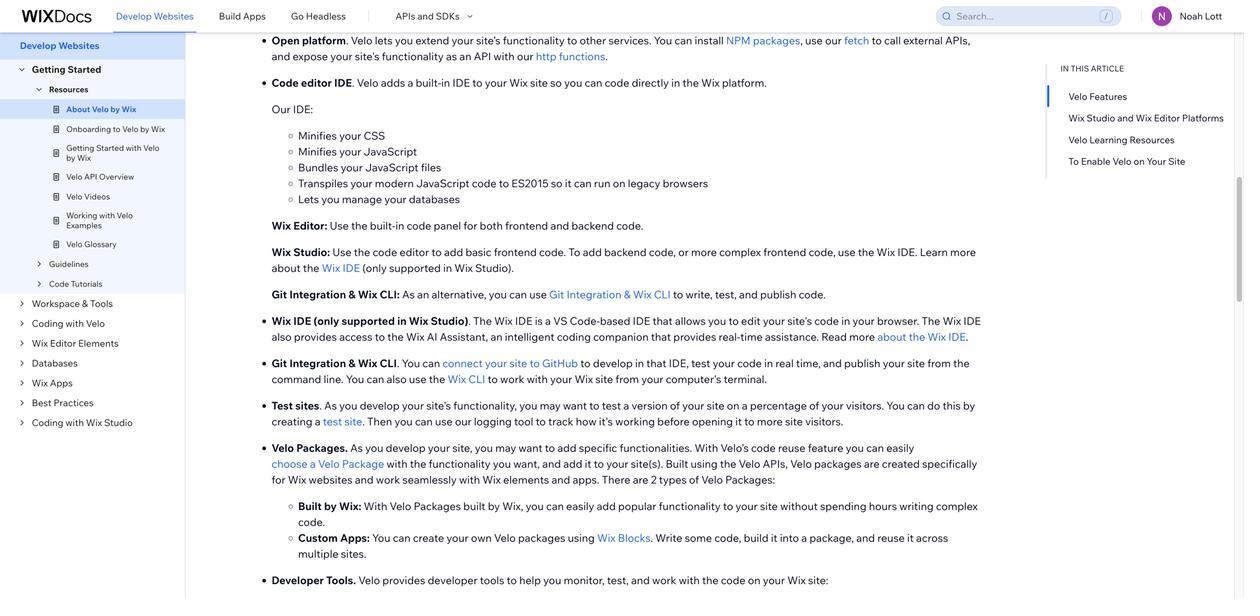 Task type: describe. For each thing, give the bounding box(es) containing it.
0 vertical spatial cli
[[654, 288, 671, 301]]

0 vertical spatial test,
[[715, 288, 737, 301]]

ide.
[[898, 246, 918, 259]]

it left into
[[771, 532, 778, 545]]

velo up 'velo videos'
[[66, 172, 82, 182]]

lott
[[1205, 10, 1222, 22]]

studio)
[[431, 315, 468, 328]]

it right the opening
[[735, 415, 742, 429]]

& down wix ide 'link'
[[348, 288, 356, 301]]

velo glossary link
[[0, 235, 185, 254]]

with inside working with velo examples
[[99, 211, 115, 221]]

you up tool
[[519, 400, 538, 413]]

with up wix editor elements on the left bottom
[[66, 318, 84, 330]]

git for git integration & wix cli . you can connect your site to github
[[272, 357, 287, 370]]

getting for getting started
[[32, 64, 65, 75]]

workspace & tools
[[32, 298, 113, 310]]

velo right tools.
[[358, 574, 380, 588]]

to down wix ide (only supported in wix studio)
[[375, 331, 385, 344]]

integration for git integration & wix cli: as an alternative, you can use git integration & wix cli to write, test, and publish code.
[[289, 288, 346, 301]]

you right the apps: on the bottom left of page
[[372, 532, 391, 545]]

headless
[[306, 10, 346, 22]]

started for getting started with velo by wix
[[96, 143, 124, 153]]

use up 'is'
[[529, 288, 547, 301]]

for inside the with the functionality you want, and add it to your site(s). built using the velo apis, velo packages are created specifically for wix websites and work seamlessly with wix elements and apps. there are 2 types of velo packages:
[[272, 474, 286, 487]]

1 horizontal spatial studio
[[1087, 112, 1115, 124]]

the down browser.
[[909, 331, 925, 344]]

use the code editor to add basic frontend code. to add backend code, or more complex frontend code, use the wix ide. learn more about the
[[272, 246, 976, 275]]

spending
[[820, 500, 867, 513]]

velo up getting started with velo by wix
[[122, 124, 138, 134]]

to down connect your site to github link
[[488, 373, 498, 386]]

based
[[600, 315, 630, 328]]

to right tool
[[536, 415, 546, 429]]

wix,
[[502, 500, 523, 513]]

2 horizontal spatial of
[[809, 400, 819, 413]]

use inside the use the code editor to add basic frontend code. to add backend code, or more complex frontend code, use the wix ide. learn more about the
[[332, 246, 352, 259]]

. inside . the wix ide is a vs code-based ide that allows you to edit your site's code in your browser. the wix ide also provides access to the wix ai assistant, an intelligent coding companion that provides real-time assistance. read more
[[468, 315, 471, 328]]

expose
[[293, 50, 328, 63]]

site inside with velo packages built by wix, you can easily add popular functionality to your site without spending hours writing complex code.
[[760, 500, 778, 513]]

velo right own
[[494, 532, 516, 545]]

1 horizontal spatial cli
[[468, 373, 485, 386]]

in down companion in the bottom of the page
[[635, 357, 644, 370]]

your inside velo packages. as you develop your site, you may want to add specific functionalities. with velo's code reuse feature you can easily choose a velo package
[[428, 442, 450, 455]]

sidebar element
[[0, 32, 186, 599]]

the down manage
[[351, 219, 368, 233]]

you inside . the wix ide is a vs code-based ide that allows you to edit your site's code in your browser. the wix ide also provides access to the wix ai assistant, an intelligent coding companion that provides real-time assistance. read more
[[708, 315, 726, 328]]

in left "real" in the bottom right of the page
[[764, 357, 773, 370]]

about the wix ide link
[[878, 329, 966, 345]]

develop for develop websites menu bar
[[20, 40, 56, 51]]

in down "as"
[[441, 76, 450, 89]]

can left install
[[675, 34, 692, 47]]

monitor,
[[564, 574, 605, 588]]

to left 'write,' at the right of page
[[673, 288, 683, 301]]

code left directly
[[605, 76, 629, 89]]

want for add
[[519, 442, 543, 455]]

0 horizontal spatial cli
[[380, 357, 397, 370]]

assistance.
[[765, 331, 819, 344]]

1 vertical spatial from
[[616, 373, 639, 386]]

site up . as you develop your site's functionality, you may want to test a version of your site on a percentage of your visitors. you can do this by creating a
[[595, 373, 613, 386]]

api inside "to call external apis, and expose your site's functionality as an api with our"
[[474, 50, 491, 63]]

connect your site to github link
[[443, 356, 578, 372]]

working
[[66, 211, 97, 221]]

built inside the built by wix: link
[[298, 500, 322, 513]]

supported for studio)
[[342, 315, 395, 328]]

you up test site link
[[339, 400, 357, 413]]

velo left packages: on the bottom right
[[701, 474, 723, 487]]

you down http functions .
[[564, 76, 582, 89]]

velo features
[[1069, 91, 1127, 102]]

to inside to develop in that ide, test your code in real time, and publish your site from the command line. you can also use the
[[580, 357, 591, 370]]

sites.
[[341, 548, 366, 561]]

1 vertical spatial about
[[878, 331, 907, 344]]

functionality inside the with the functionality you want, and add it to your site(s). built using the velo apis, velo packages are created specifically for wix websites and work seamlessly with wix elements and apps. there are 2 types of velo packages:
[[429, 458, 491, 471]]

as
[[446, 50, 457, 63]]

how
[[576, 415, 597, 429]]

velo down this on the right top of page
[[1069, 91, 1088, 102]]

coding for coding with velo
[[32, 318, 63, 330]]

with velo packages built by wix, you can easily add popular functionality to your site without spending hours writing complex code.
[[298, 500, 978, 529]]

by inside . as you develop your site's functionality, you may want to test a version of your site on a percentage of your visitors. you can do this by creating a
[[963, 400, 975, 413]]

you right services.
[[654, 34, 672, 47]]

0 horizontal spatial an
[[417, 288, 429, 301]]

0 vertical spatial are
[[864, 458, 880, 471]]

practices
[[54, 398, 94, 409]]

resources inside the sidebar element
[[49, 84, 88, 94]]

packages for are
[[814, 458, 862, 471]]

to up http functions .
[[567, 34, 577, 47]]

velo down feature
[[790, 458, 812, 471]]

use up site,
[[435, 415, 453, 429]]

popular
[[618, 500, 656, 513]]

1 the from the left
[[473, 315, 492, 328]]

and inside to develop in that ide, test your code in real time, and publish your site from the command line. you can also use the
[[823, 357, 842, 370]]

it inside the with the functionality you want, and add it to your site(s). built using the velo apis, velo packages are created specifically for wix websites and work seamlessly with wix elements and apps. there are 2 types of velo packages:
[[585, 458, 592, 471]]

may for site,
[[495, 442, 516, 455]]

to inside the with the functionality you want, and add it to your site(s). built using the velo apis, velo packages are created specifically for wix websites and work seamlessly with wix elements and apps. there are 2 types of velo packages:
[[594, 458, 604, 471]]

1 vertical spatial resources
[[1130, 134, 1175, 146]]

created
[[882, 458, 920, 471]]

with right package
[[387, 458, 408, 471]]

site inside to develop in that ide, test your code in real time, and publish your site from the command line. you can also use the
[[907, 357, 925, 370]]

you right then
[[395, 415, 413, 429]]

you inside . as you develop your site's functionality, you may want to test a version of your site on a percentage of your visitors. you can do this by creating a
[[887, 400, 905, 413]]

2 horizontal spatial provides
[[673, 331, 716, 344]]

to inside velo packages. as you develop your site, you may want to add specific functionalities. with velo's code reuse feature you can easily choose a velo package
[[545, 442, 555, 455]]

you right site,
[[475, 442, 493, 455]]

use inside the use the code editor to add basic frontend code. to add backend code, or more complex frontend code, use the wix ide. learn more about the
[[838, 246, 856, 259]]

the left ide.
[[858, 246, 874, 259]]

functionality up http
[[503, 34, 565, 47]]

you right feature
[[846, 442, 864, 455]]

our inside "to call external apis, and expose your site's functionality as an api with our"
[[517, 50, 534, 63]]

as inside . as you develop your site's functionality, you may want to test a version of your site on a percentage of your visitors. you can do this by creating a
[[324, 400, 337, 413]]

before
[[657, 415, 690, 429]]

add inside velo packages. as you develop your site, you may want to add specific functionalities. with velo's code reuse feature you can easily choose a velo package
[[558, 442, 577, 455]]

velo down velo learning resources
[[1113, 156, 1132, 167]]

connect
[[443, 357, 483, 370]]

into
[[780, 532, 799, 545]]

. write some code, build it into a package, and reuse it across multiple sites.
[[298, 532, 948, 561]]

code editor ide . velo adds a built-in ide to your wix site so you can code directly in the wix platform.
[[272, 76, 767, 89]]

wix inside getting started with velo by wix
[[77, 153, 91, 163]]

the down some at the bottom
[[702, 574, 719, 588]]

built by wix:
[[298, 500, 361, 513]]

integration up code-
[[567, 288, 622, 301]]

2 horizontal spatial work
[[652, 574, 676, 588]]

the down studio:
[[303, 262, 319, 275]]

velo inside working with velo examples
[[117, 211, 133, 221]]

you down studio).
[[489, 288, 507, 301]]

guidelines
[[49, 259, 89, 269]]

site
[[1168, 156, 1186, 167]]

can left create at the bottom left
[[393, 532, 411, 545]]

article image for velo api overview
[[50, 171, 62, 183]]

0 horizontal spatial code,
[[649, 246, 676, 259]]

test inside to develop in that ide, test your code in real time, and publish your site from the command line. you can also use the
[[691, 357, 710, 370]]

code inside to develop in that ide, test your code in real time, and publish your site from the command line. you can also use the
[[737, 357, 762, 370]]

also inside . the wix ide is a vs code-based ide that allows you to edit your site's code in your browser. the wix ide also provides access to the wix ai assistant, an intelligent coding companion that provides real-time assistance. read more
[[272, 331, 292, 344]]

1 vertical spatial built-
[[370, 219, 396, 233]]

with inside with velo packages built by wix, you can easily add popular functionality to your site without spending hours writing complex code.
[[364, 500, 387, 513]]

you up package
[[365, 442, 383, 455]]

http functions .
[[536, 50, 608, 63]]

velo learning resources
[[1069, 134, 1175, 146]]

logging
[[474, 415, 512, 429]]

0 vertical spatial use
[[330, 219, 349, 233]]

in inside . the wix ide is a vs code-based ide that allows you to edit your site's code in your browser. the wix ide also provides access to the wix ai assistant, an intelligent coding companion that provides real-time assistance. read more
[[841, 315, 850, 328]]

on down the 'build'
[[748, 574, 761, 588]]

velo inside 'link'
[[66, 192, 82, 202]]

code down the 'build'
[[721, 574, 746, 588]]

wix editor elements
[[32, 338, 119, 349]]

to inside the use the code editor to add basic frontend code. to add backend code, or more complex frontend code, use the wix ide. learn more about the
[[569, 246, 580, 259]]

it inside minifies your css minifies your javascript bundles your javascript files transpiles your modern javascript code to es2015 so it can run on legacy browsers lets you manage your databases
[[565, 177, 572, 190]]

1 minifies from the top
[[298, 129, 337, 142]]

2 horizontal spatial code,
[[809, 246, 836, 259]]

code inside . the wix ide is a vs code-based ide that allows you to edit your site's code in your browser. the wix ide also provides access to the wix ai assistant, an intelligent coding companion that provides real-time assistance. read more
[[814, 315, 839, 328]]

apis, inside "to call external apis, and expose your site's functionality as an api with our"
[[945, 34, 970, 47]]

about velo by wix
[[66, 104, 136, 114]]

a inside velo packages. as you develop your site, you may want to add specific functionalities. with velo's code reuse feature you can easily choose a velo package
[[310, 458, 316, 471]]

with down practices
[[66, 417, 84, 429]]

2 vertical spatial our
[[455, 415, 472, 429]]

apps for wix apps
[[50, 378, 73, 389]]

code. up assistance.
[[799, 288, 826, 301]]

1 horizontal spatial work
[[500, 373, 524, 386]]

velo up the elements
[[86, 318, 105, 330]]

can down the ai
[[423, 357, 440, 370]]

package
[[342, 458, 384, 471]]

site down http
[[530, 76, 548, 89]]

in up alternative,
[[443, 262, 452, 275]]

velo up choose
[[272, 442, 294, 455]]

getting started with velo by wix
[[66, 143, 160, 163]]

choose
[[272, 458, 308, 471]]

creating
[[272, 415, 312, 429]]

site's inside "to call external apis, and expose your site's functionality as an api with our"
[[355, 50, 379, 63]]

code tutorials
[[49, 279, 102, 289]]

noah lott image
[[1152, 6, 1172, 26]]

read
[[821, 331, 847, 344]]

to down site's
[[472, 76, 483, 89]]

develop websites menu bar
[[0, 32, 185, 60]]

databases
[[409, 193, 460, 206]]

test sites
[[272, 400, 319, 413]]

0 vertical spatial develop websites link
[[116, 2, 194, 30]]

with inside getting started with velo by wix
[[126, 143, 142, 153]]

more right or
[[691, 246, 717, 259]]

studio:
[[293, 246, 330, 259]]

site inside . as you develop your site's functionality, you may want to test a version of your site on a percentage of your visitors. you can do this by creating a
[[707, 400, 725, 413]]

github
[[542, 357, 578, 370]]

with up built
[[459, 474, 480, 487]]

reuse inside velo packages. as you develop your site, you may want to add specific functionalities. with velo's code reuse feature you can easily choose a velo package
[[778, 442, 806, 455]]

files
[[421, 161, 441, 174]]

site,
[[452, 442, 473, 455]]

the down velo's
[[720, 458, 736, 471]]

the up wix ide 'link'
[[354, 246, 370, 259]]

also inside to develop in that ide, test your code in real time, and publish your site from the command line. you can also use the
[[387, 373, 407, 386]]

to inside "to call external apis, and expose your site's functionality as an api with our"
[[872, 34, 882, 47]]

velo up packages: on the bottom right
[[739, 458, 760, 471]]

editor inside the use the code editor to add basic frontend code. to add backend code, or more complex frontend code, use the wix ide. learn more about the
[[400, 246, 429, 259]]

http functions link
[[536, 48, 605, 64]]

across
[[916, 532, 948, 545]]

a down the sites on the bottom
[[315, 415, 321, 429]]

a right adds
[[408, 76, 413, 89]]

velo up guidelines in the left top of the page
[[66, 240, 82, 249]]

ai
[[427, 331, 437, 344]]

in right directly
[[671, 76, 680, 89]]

1 vertical spatial are
[[633, 474, 649, 487]]

2 vertical spatial packages
[[518, 532, 566, 545]]

you inside minifies your css minifies your javascript bundles your javascript files transpiles your modern javascript code to es2015 so it can run on legacy browsers lets you manage your databases
[[322, 193, 340, 206]]

1 horizontal spatial for
[[464, 219, 477, 233]]

code-
[[570, 315, 600, 328]]

can down studio).
[[509, 288, 527, 301]]

on inside . as you develop your site's functionality, you may want to test a version of your site on a percentage of your visitors. you can do this by creating a
[[727, 400, 740, 413]]

a down terminal.
[[742, 400, 748, 413]]

to up velo's
[[744, 415, 755, 429]]

add left basic
[[444, 246, 463, 259]]

to enable velo on your site link
[[1069, 154, 1186, 168]]

version
[[632, 400, 668, 413]]

velo up onboarding to velo by wix link
[[92, 104, 109, 114]]

go headless link
[[291, 2, 346, 30]]

glossary
[[84, 240, 117, 249]]

apps for build apps
[[243, 10, 266, 22]]

can inside with velo packages built by wix, you can easily add popular functionality to your site without spending hours writing complex code.
[[546, 500, 564, 513]]

extend
[[415, 34, 449, 47]]

best
[[32, 398, 52, 409]]

multiple
[[298, 548, 339, 561]]

to left github on the left bottom of page
[[530, 357, 540, 370]]

you left connect on the bottom left
[[402, 357, 420, 370]]

code. up the use the code editor to add basic frontend code. to add backend code, or more complex frontend code, use the wix ide. learn more about the
[[616, 219, 643, 233]]

code inside velo packages. as you develop your site, you may want to add specific functionalities. with velo's code reuse feature you can easily choose a velo package
[[751, 442, 776, 455]]

with the functionality you want, and add it to your site(s). built using the velo apis, velo packages are created specifically for wix websites and work seamlessly with wix elements and apps. there are 2 types of velo packages:
[[272, 458, 977, 487]]

to inside minifies your css minifies your javascript bundles your javascript files transpiles your modern javascript code to es2015 so it can run on legacy browsers lets you manage your databases
[[499, 177, 509, 190]]

site down intelligent
[[510, 357, 527, 370]]

add inside with velo packages built by wix, you can easily add popular functionality to your site without spending hours writing complex code.
[[597, 500, 616, 513]]

write,
[[686, 288, 713, 301]]

develop websites for 'develop websites' button
[[116, 10, 194, 22]]

do
[[927, 400, 940, 413]]

panel
[[434, 219, 461, 233]]

& up based
[[624, 288, 631, 301]]

assistant,
[[440, 331, 488, 344]]

velo inside with velo packages built by wix, you can easily add popular functionality to your site without spending hours writing complex code.
[[390, 500, 411, 513]]

and inside "to call external apis, and expose your site's functionality as an api with our"
[[272, 50, 290, 63]]

to left help
[[507, 574, 517, 588]]

so inside minifies your css minifies your javascript bundles your javascript files transpiles your modern javascript code to es2015 so it can run on legacy browsers lets you manage your databases
[[551, 177, 563, 190]]

you inside with velo packages built by wix, you can easily add popular functionality to your site without spending hours writing complex code.
[[526, 500, 544, 513]]

git for git integration & wix cli: as an alternative, you can use git integration & wix cli to write, test, and publish code.
[[272, 288, 287, 301]]

2
[[651, 474, 657, 487]]

code inside minifies your css minifies your javascript bundles your javascript files transpiles your modern javascript code to es2015 so it can run on legacy browsers lets you manage your databases
[[472, 177, 497, 190]]

tools
[[480, 574, 504, 588]]

to inside the use the code editor to add basic frontend code. to add backend code, or more complex frontend code, use the wix ide. learn more about the
[[432, 246, 442, 259]]

videos
[[84, 192, 110, 202]]

0 horizontal spatial test
[[323, 415, 342, 429]]

functionality,
[[453, 400, 517, 413]]

and inside . write some code, build it into a package, and reuse it across multiple sites.
[[856, 532, 875, 545]]

the inside . the wix ide is a vs code-based ide that allows you to edit your site's code in your browser. the wix ide also provides access to the wix ai assistant, an intelligent coding companion that provides real-time assistance. read more
[[387, 331, 404, 344]]

site's inside . as you develop your site's functionality, you may want to test a version of your site on a percentage of your visitors. you can do this by creating a
[[426, 400, 451, 413]]

git up vs
[[549, 288, 564, 301]]

with down github on the left bottom of page
[[527, 373, 548, 386]]

code. inside with velo packages built by wix, you can easily add popular functionality to your site without spending hours writing complex code.
[[298, 516, 325, 529]]

blocks
[[618, 532, 651, 545]]

2 the from the left
[[922, 315, 940, 328]]

by inside getting started with velo by wix
[[66, 153, 75, 163]]

manage
[[342, 193, 382, 206]]

1 vertical spatial using
[[568, 532, 595, 545]]

site down 'percentage'
[[785, 415, 803, 429]]

velo videos link
[[0, 187, 185, 207]]

,
[[800, 34, 803, 47]]

code left panel
[[407, 219, 431, 233]]

(only for wix ide (only supported in wix studio).
[[362, 262, 387, 275]]

0 horizontal spatial of
[[670, 400, 680, 413]]

coding with velo
[[32, 318, 105, 330]]

and inside button
[[417, 10, 434, 22]]

can inside minifies your css minifies your javascript bundles your javascript files transpiles your modern javascript code to es2015 so it can run on legacy browsers lets you manage your databases
[[574, 177, 592, 190]]

0 horizontal spatial publish
[[760, 288, 796, 301]]

packages for ,
[[753, 34, 800, 47]]

to inside the sidebar element
[[113, 124, 121, 134]]

help
[[519, 574, 541, 588]]

the up seamlessly
[[410, 458, 426, 471]]

0 vertical spatial to
[[1069, 156, 1079, 167]]

lets
[[298, 193, 319, 206]]

0 horizontal spatial editor
[[301, 76, 332, 89]]

your inside with velo packages built by wix, you can easily add popular functionality to your site without spending hours writing complex code.
[[736, 500, 758, 513]]

wix studio and wix editor platforms
[[1069, 112, 1224, 124]]

you inside to develop in that ide, test your code in real time, and publish your site from the command line. you can also use the
[[346, 373, 364, 386]]

velo left adds
[[357, 76, 379, 89]]

onboarding
[[66, 124, 111, 134]]

adds
[[381, 76, 405, 89]]

by up onboarding to velo by wix
[[111, 104, 120, 114]]

build
[[219, 10, 241, 22]]

websites for 'develop websites' button
[[154, 10, 194, 22]]

site(s).
[[631, 458, 663, 471]]

1 vertical spatial javascript
[[365, 161, 419, 174]]

velo left lets
[[351, 34, 373, 47]]

use inside to develop in that ide, test your code in real time, and publish your site from the command line. you can also use the
[[409, 373, 427, 386]]



Task type: vqa. For each thing, say whether or not it's contained in the screenshot.
the Velo inside the velo api overview link
no



Task type: locate. For each thing, give the bounding box(es) containing it.
may
[[540, 400, 561, 413], [495, 442, 516, 455]]

add up apps.
[[563, 458, 582, 471]]

1 horizontal spatial built-
[[416, 76, 441, 89]]

access
[[339, 331, 372, 344]]

editor inside the sidebar element
[[50, 338, 76, 349]]

0 horizontal spatial built-
[[370, 219, 396, 233]]

0 horizontal spatial as
[[324, 400, 337, 413]]

with inside velo packages. as you develop your site, you may want to add specific functionalities. with velo's code reuse feature you can easily choose a velo package
[[695, 442, 718, 455]]

use
[[330, 219, 349, 233], [332, 246, 352, 259]]

using inside the with the functionality you want, and add it to your site(s). built using the velo apis, velo packages are created specifically for wix websites and work seamlessly with wix elements and apps. there are 2 types of velo packages:
[[691, 458, 718, 471]]

our up site,
[[455, 415, 472, 429]]

are
[[864, 458, 880, 471], [633, 474, 649, 487]]

1 vertical spatial with
[[364, 500, 387, 513]]

& inside the sidebar element
[[82, 298, 88, 310]]

want inside velo packages. as you develop your site, you may want to add specific functionalities. with velo's code reuse feature you can easily choose a velo package
[[519, 442, 543, 455]]

more inside . the wix ide is a vs code-based ide that allows you to edit your site's code in your browser. the wix ide also provides access to the wix ai assistant, an intelligent coding companion that provides real-time assistance. read more
[[849, 331, 875, 344]]

1 vertical spatial coding
[[32, 417, 63, 429]]

& down the access
[[348, 357, 356, 370]]

test,
[[715, 288, 737, 301], [607, 574, 629, 588]]

1 horizontal spatial easily
[[886, 442, 914, 455]]

javascript up modern in the top of the page
[[365, 161, 419, 174]]

add inside the with the functionality you want, and add it to your site(s). built using the velo apis, velo packages are created specifically for wix websites and work seamlessly with wix elements and apps. there are 2 types of velo packages:
[[563, 458, 582, 471]]

a inside . the wix ide is a vs code-based ide that allows you to edit your site's code in your browser. the wix ide also provides access to the wix ai assistant, an intelligent coding companion that provides real-time assistance. read more
[[545, 315, 551, 328]]

wix studio and wix editor platforms link
[[1069, 111, 1224, 124]]

api inside the sidebar element
[[84, 172, 97, 182]]

your inside the with the functionality you want, and add it to your site(s). built using the velo apis, velo packages are created specifically for wix websites and work seamlessly with wix elements and apps. there are 2 types of velo packages:
[[606, 458, 629, 471]]

complex inside with velo packages built by wix, you can easily add popular functionality to your site without spending hours writing complex code.
[[936, 500, 978, 513]]

1 horizontal spatial resources
[[1130, 134, 1175, 146]]

develop websites for develop websites menu bar
[[20, 40, 99, 51]]

reuse left feature
[[778, 442, 806, 455]]

functionality inside "to call external apis, and expose your site's functionality as an api with our"
[[382, 50, 444, 63]]

you left want,
[[493, 458, 511, 471]]

build apps button
[[219, 2, 266, 30]]

code inside the sidebar element
[[49, 279, 69, 289]]

visitors. inside . as you develop your site's functionality, you may want to test a version of your site on a percentage of your visitors. you can do this by creating a
[[846, 400, 884, 413]]

to
[[1069, 156, 1079, 167], [569, 246, 580, 259]]

article image for velo videos
[[50, 191, 62, 203]]

can inside . as you develop your site's functionality, you may want to test a version of your site on a percentage of your visitors. you can do this by creating a
[[907, 400, 925, 413]]

1 vertical spatial websites
[[59, 40, 99, 51]]

test inside . as you develop your site's functionality, you may want to test a version of your site on a percentage of your visitors. you can do this by creating a
[[602, 400, 621, 413]]

wix studio:
[[272, 246, 330, 259]]

0 vertical spatial article image
[[50, 171, 62, 183]]

0 horizontal spatial want
[[519, 442, 543, 455]]

developer
[[272, 574, 324, 588]]

lets
[[375, 34, 393, 47]]

2 horizontal spatial cli
[[654, 288, 671, 301]]

to call external apis, and expose your site's functionality as an api with our
[[272, 34, 970, 63]]

(only up the access
[[314, 315, 339, 328]]

are left created
[[864, 458, 880, 471]]

git integration & wix cli . you can connect your site to github
[[272, 357, 578, 370]]

code up workspace
[[49, 279, 69, 289]]

site's up assistance.
[[787, 315, 812, 328]]

add up git integration & wix cli link
[[583, 246, 602, 259]]

external
[[903, 34, 943, 47]]

websites
[[154, 10, 194, 22], [59, 40, 99, 51]]

wix ide (only supported in wix studio)
[[272, 315, 468, 328]]

code. up git integration & wix cli: as an alternative, you can use git integration & wix cli to write, test, and publish code.
[[539, 246, 566, 259]]

can right then
[[415, 415, 433, 429]]

1 vertical spatial as
[[324, 400, 337, 413]]

apis and sdks button
[[396, 10, 476, 22]]

can inside to develop in that ide, test your code in real time, and publish your site from the command line. you can also use the
[[367, 373, 384, 386]]

1 vertical spatial apis,
[[763, 458, 788, 471]]

0 vertical spatial from
[[927, 357, 951, 370]]

0 vertical spatial so
[[550, 76, 562, 89]]

use right ,
[[805, 34, 823, 47]]

complex right or
[[719, 246, 761, 259]]

1 horizontal spatial editor
[[1154, 112, 1180, 124]]

go headless
[[291, 10, 346, 22]]

so right the es2015 on the left top of the page
[[551, 177, 563, 190]]

apis, inside the with the functionality you want, and add it to your site(s). built using the velo apis, velo packages are created specifically for wix websites and work seamlessly with wix elements and apps. there are 2 types of velo packages:
[[763, 458, 788, 471]]

0 vertical spatial as
[[402, 288, 415, 301]]

by inside onboarding to velo by wix link
[[140, 124, 149, 134]]

use up wix ide 'link'
[[332, 246, 352, 259]]

2 horizontal spatial an
[[491, 331, 503, 344]]

article image for getting
[[50, 147, 62, 159]]

2 article image from the top
[[50, 123, 62, 135]]

want for test
[[563, 400, 587, 413]]

go headless button
[[291, 2, 346, 30]]

reuse inside . write some code, build it into a package, and reuse it across multiple sites.
[[877, 532, 905, 545]]

1 horizontal spatial editor
[[400, 246, 429, 259]]

started down onboarding to velo by wix
[[96, 143, 124, 153]]

some
[[685, 532, 712, 545]]

working with velo examples
[[66, 211, 133, 231]]

line.
[[324, 373, 344, 386]]

code inside the use the code editor to add basic frontend code. to add backend code, or more complex frontend code, use the wix ide. learn more about the
[[373, 246, 397, 259]]

0 vertical spatial (only
[[362, 262, 387, 275]]

apps inside the sidebar element
[[50, 378, 73, 389]]

supported for studio).
[[389, 262, 441, 275]]

1 vertical spatial visitors.
[[805, 415, 843, 429]]

resources
[[49, 84, 88, 94], [1130, 134, 1175, 146]]

1 vertical spatial site's
[[787, 315, 812, 328]]

websites left build
[[154, 10, 194, 22]]

can left run
[[574, 177, 592, 190]]

as inside velo packages. as you develop your site, you may want to add specific functionalities. with velo's code reuse feature you can easily choose a velo package
[[350, 442, 363, 455]]

an inside "to call external apis, and expose your site's functionality as an api with our"
[[459, 50, 471, 63]]

1 horizontal spatial our
[[517, 50, 534, 63]]

fetch link
[[844, 32, 869, 48]]

easily inside with velo packages built by wix, you can easily add popular functionality to your site without spending hours writing complex code.
[[566, 500, 594, 513]]

code up terminal.
[[737, 357, 762, 370]]

websites inside menu bar
[[59, 40, 99, 51]]

on inside minifies your css minifies your javascript bundles your javascript files transpiles your modern javascript code to es2015 so it can run on legacy browsers lets you manage your databases
[[613, 177, 626, 190]]

packages
[[414, 500, 461, 513]]

1 vertical spatial develop
[[360, 400, 400, 413]]

0 vertical spatial started
[[68, 64, 101, 75]]

getting for getting started with velo by wix
[[66, 143, 94, 153]]

can down functions
[[585, 76, 602, 89]]

0 vertical spatial easily
[[886, 442, 914, 455]]

0 horizontal spatial develop
[[20, 40, 56, 51]]

studio inside the sidebar element
[[104, 417, 133, 429]]

1 horizontal spatial as
[[350, 442, 363, 455]]

cli left 'write,' at the right of page
[[654, 288, 671, 301]]

with inside "to call external apis, and expose your site's functionality as an api with our"
[[494, 50, 515, 63]]

0 horizontal spatial to
[[569, 246, 580, 259]]

0 vertical spatial websites
[[154, 10, 194, 22]]

0 vertical spatial also
[[272, 331, 292, 344]]

in down modern in the top of the page
[[396, 219, 404, 233]]

article image inside velo api overview link
[[50, 171, 62, 183]]

http
[[536, 50, 557, 63]]

may up want,
[[495, 442, 516, 455]]

0 vertical spatial editor
[[301, 76, 332, 89]]

4 article image from the top
[[50, 239, 62, 250]]

1 horizontal spatial may
[[540, 400, 561, 413]]

coding for coding with wix studio
[[32, 417, 63, 429]]

1 coding from the top
[[32, 318, 63, 330]]

packages inside the with the functionality you want, and add it to your site(s). built using the velo apis, velo packages are created specifically for wix websites and work seamlessly with wix elements and apps. there are 2 types of velo packages:
[[814, 458, 862, 471]]

develop inside velo packages. as you develop your site, you may want to add specific functionalities. with velo's code reuse feature you can easily choose a velo package
[[386, 442, 426, 455]]

1 vertical spatial editor
[[50, 338, 76, 349]]

minifies your css minifies your javascript bundles your javascript files transpiles your modern javascript code to es2015 so it can run on legacy browsers lets you manage your databases
[[298, 129, 708, 206]]

(only up cli:
[[362, 262, 387, 275]]

0 horizontal spatial provides
[[294, 331, 337, 344]]

api
[[474, 50, 491, 63], [84, 172, 97, 182]]

1 horizontal spatial about
[[878, 331, 907, 344]]

0 vertical spatial javascript
[[364, 145, 417, 158]]

develop up then
[[360, 400, 400, 413]]

develop websites link
[[116, 2, 194, 30], [0, 32, 185, 60]]

complex inside the use the code editor to add basic frontend code. to add backend code, or more complex frontend code, use the wix ide. learn more about the
[[719, 246, 761, 259]]

backend down run
[[572, 219, 614, 233]]

of inside the with the functionality you want, and add it to your site(s). built using the velo apis, velo packages are created specifically for wix websites and work seamlessly with wix elements and apps. there are 2 types of velo packages:
[[689, 474, 699, 487]]

other
[[580, 34, 606, 47]]

to inside with velo packages built by wix, you can easily add popular functionality to your site without spending hours writing complex code.
[[723, 500, 733, 513]]

using down the opening
[[691, 458, 718, 471]]

packages right npm
[[753, 34, 800, 47]]

it left across
[[907, 532, 914, 545]]

seamlessly
[[403, 474, 457, 487]]

websites for develop websites menu bar
[[59, 40, 99, 51]]

article image
[[50, 171, 62, 183], [50, 191, 62, 203], [50, 215, 62, 227]]

1 vertical spatial for
[[272, 474, 286, 487]]

0 vertical spatial develop websites
[[116, 10, 194, 22]]

wix inside the use the code editor to add basic frontend code. to add backend code, or more complex frontend code, use the wix ide. learn more about the
[[877, 246, 895, 259]]

of right types
[[689, 474, 699, 487]]

started for getting started
[[68, 64, 101, 75]]

ide:
[[293, 103, 313, 116]]

integration down wix ide 'link'
[[289, 288, 346, 301]]

1 vertical spatial (only
[[314, 315, 339, 328]]

1 horizontal spatial using
[[691, 458, 718, 471]]

can left the do
[[907, 400, 925, 413]]

want,
[[513, 458, 540, 471]]

by left wix:
[[324, 500, 337, 513]]

use
[[805, 34, 823, 47], [838, 246, 856, 259], [529, 288, 547, 301], [409, 373, 427, 386], [435, 415, 453, 429]]

you inside the with the functionality you want, and add it to your site(s). built using the velo apis, velo packages are created specifically for wix websites and work seamlessly with wix elements and apps. there are 2 types of velo packages:
[[493, 458, 511, 471]]

develop inside to develop in that ide, test your code in real time, and publish your site from the command line. you can also use the
[[593, 357, 633, 370]]

code up wix ide (only supported in wix studio).
[[373, 246, 397, 259]]

article image for about
[[50, 103, 62, 115]]

a inside . write some code, build it into a package, and reuse it across multiple sites.
[[801, 532, 807, 545]]

article image
[[50, 103, 62, 115], [50, 123, 62, 135], [50, 147, 62, 159], [50, 239, 62, 250]]

the right directly
[[683, 76, 699, 89]]

velo down onboarding to velo by wix
[[143, 143, 160, 153]]

time
[[740, 331, 763, 344]]

1 vertical spatial so
[[551, 177, 563, 190]]

article image inside onboarding to velo by wix link
[[50, 123, 62, 135]]

2 vertical spatial as
[[350, 442, 363, 455]]

1 vertical spatial that
[[651, 331, 671, 344]]

code. inside the use the code editor to add basic frontend code. to add backend code, or more complex frontend code, use the wix ide. learn more about the
[[539, 246, 566, 259]]

may inside velo packages. as you develop your site, you may want to add specific functionalities. with velo's code reuse feature you can easily choose a velo package
[[495, 442, 516, 455]]

on left the your
[[1134, 156, 1145, 167]]

1 vertical spatial supported
[[342, 315, 395, 328]]

cli
[[654, 288, 671, 301], [380, 357, 397, 370], [468, 373, 485, 386]]

2 coding from the top
[[32, 417, 63, 429]]

0 vertical spatial that
[[653, 315, 673, 328]]

npm
[[726, 34, 751, 47]]

0 vertical spatial built
[[666, 458, 688, 471]]

may for functionality,
[[540, 400, 561, 413]]

. inside . as you develop your site's functionality, you may want to test a version of your site on a percentage of your visitors. you can do this by creating a
[[319, 400, 322, 413]]

built inside the with the functionality you want, and add it to your site(s). built using the velo apis, velo packages are created specifically for wix websites and work seamlessly with wix elements and apps. there are 2 types of velo packages:
[[666, 458, 688, 471]]

0 vertical spatial coding
[[32, 318, 63, 330]]

0 horizontal spatial may
[[495, 442, 516, 455]]

git integration & wix cli link
[[549, 287, 671, 303]]

install
[[695, 34, 724, 47]]

1 article image from the top
[[50, 171, 62, 183]]

1 vertical spatial reuse
[[877, 532, 905, 545]]

workspace
[[32, 298, 80, 310]]

editor inside wix studio and wix editor platforms link
[[1154, 112, 1180, 124]]

test
[[272, 400, 293, 413]]

browser.
[[877, 315, 919, 328]]

0 horizontal spatial test,
[[607, 574, 629, 588]]

about
[[272, 262, 301, 275], [878, 331, 907, 344]]

code for code tutorials
[[49, 279, 69, 289]]

velo down velo videos 'link' at the left top of page
[[117, 211, 133, 221]]

0 horizontal spatial getting
[[32, 64, 65, 75]]

easily inside velo packages. as you develop your site, you may want to add specific functionalities. with velo's code reuse feature you can easily choose a velo package
[[886, 442, 914, 455]]

1 vertical spatial minifies
[[298, 145, 337, 158]]

by inside the built by wix: link
[[324, 500, 337, 513]]

sdks
[[436, 10, 460, 22]]

functionalities.
[[620, 442, 692, 455]]

you right help
[[543, 574, 561, 588]]

wix editor: use the built-in code panel for both frontend and backend code.
[[272, 219, 643, 233]]

easily
[[886, 442, 914, 455], [566, 500, 594, 513]]

2 horizontal spatial our
[[825, 34, 842, 47]]

working with velo examples link
[[0, 207, 185, 235]]

apps inside button
[[243, 10, 266, 22]]

0 vertical spatial backend
[[572, 219, 614, 233]]

0 horizontal spatial api
[[84, 172, 97, 182]]

also up "command"
[[272, 331, 292, 344]]

allows
[[675, 315, 706, 328]]

with down some at the bottom
[[679, 574, 700, 588]]

0 vertical spatial supported
[[389, 262, 441, 275]]

it
[[565, 177, 572, 190], [735, 415, 742, 429], [585, 458, 592, 471], [771, 532, 778, 545], [907, 532, 914, 545]]

velo inside getting started with velo by wix
[[143, 143, 160, 153]]

0 horizontal spatial for
[[272, 474, 286, 487]]

editor down the expose
[[301, 76, 332, 89]]

0 horizontal spatial studio
[[104, 417, 133, 429]]

visitors.
[[846, 400, 884, 413], [805, 415, 843, 429]]

develop inside menu bar
[[20, 40, 56, 51]]

can up created
[[866, 442, 884, 455]]

1 horizontal spatial apis,
[[945, 34, 970, 47]]

to down track
[[545, 442, 555, 455]]

1 vertical spatial develop websites link
[[0, 32, 185, 60]]

provides left 'developer'
[[382, 574, 425, 588]]

1 vertical spatial backend
[[604, 246, 647, 259]]

build apps
[[219, 10, 266, 22]]

directly
[[632, 76, 669, 89]]

by left the wix,
[[488, 500, 500, 513]]

specific
[[579, 442, 617, 455]]

2 vertical spatial javascript
[[416, 177, 470, 190]]

functionality down site,
[[429, 458, 491, 471]]

legacy
[[628, 177, 660, 190]]

editor
[[301, 76, 332, 89], [400, 246, 429, 259]]

0 vertical spatial getting
[[32, 64, 65, 75]]

0 vertical spatial visitors.
[[846, 400, 884, 413]]

3 article image from the top
[[50, 147, 62, 159]]

1 horizontal spatial complex
[[936, 500, 978, 513]]

0 vertical spatial our
[[825, 34, 842, 47]]

velo up enable
[[1069, 134, 1088, 146]]

backend up git integration & wix cli link
[[604, 246, 647, 259]]

that left ide,
[[646, 357, 667, 370]]

velo up websites on the bottom
[[318, 458, 340, 471]]

1 horizontal spatial provides
[[382, 574, 425, 588]]

more down 'percentage'
[[757, 415, 783, 429]]

our
[[825, 34, 842, 47], [517, 50, 534, 63], [455, 415, 472, 429]]

1 vertical spatial work
[[376, 474, 400, 487]]

site
[[530, 76, 548, 89], [510, 357, 527, 370], [907, 357, 925, 370], [595, 373, 613, 386], [707, 400, 725, 413], [345, 415, 362, 429], [785, 415, 803, 429], [760, 500, 778, 513]]

0 horizontal spatial using
[[568, 532, 595, 545]]

0 vertical spatial develop
[[116, 10, 152, 22]]

vs
[[553, 315, 567, 328]]

1 horizontal spatial test,
[[715, 288, 737, 301]]

about the wix ide .
[[878, 331, 969, 344]]

code, inside . write some code, build it into a package, and reuse it across multiple sites.
[[714, 532, 741, 545]]

a up working
[[624, 400, 629, 413]]

velo learning resources link
[[1069, 133, 1175, 146]]

supported up cli:
[[389, 262, 441, 275]]

from up version
[[616, 373, 639, 386]]

editor left 'platforms'
[[1154, 112, 1180, 124]]

work inside the with the functionality you want, and add it to your site(s). built using the velo apis, velo packages are created specifically for wix websites and work seamlessly with wix elements and apps. there are 2 types of velo packages:
[[376, 474, 400, 487]]

1 vertical spatial develop websites
[[20, 40, 99, 51]]

are left 2
[[633, 474, 649, 487]]

cli down wix ide (only supported in wix studio)
[[380, 357, 397, 370]]

article image for working with velo examples
[[50, 215, 62, 227]]

wix cli link
[[448, 372, 485, 388]]

built- down manage
[[370, 219, 396, 233]]

you left the do
[[887, 400, 905, 413]]

backend inside the use the code editor to add basic frontend code. to add backend code, or more complex frontend code, use the wix ide. learn more about the
[[604, 246, 647, 259]]

more right learn
[[950, 246, 976, 259]]

getting started
[[32, 64, 101, 75]]

your inside "to call external apis, and expose your site's functionality as an api with our"
[[330, 50, 353, 63]]

develop inside . as you develop your site's functionality, you may want to test a version of your site on a percentage of your visitors. you can do this by creating a
[[360, 400, 400, 413]]

article image inside 'getting started with velo by wix' link
[[50, 147, 62, 159]]

as right cli:
[[402, 288, 415, 301]]

1 horizontal spatial websites
[[154, 10, 194, 22]]

develop up wix cli to work with your wix site from your computer's terminal.
[[593, 357, 633, 370]]

transpiles
[[298, 177, 348, 190]]

own
[[471, 532, 492, 545]]

2 minifies from the top
[[298, 145, 337, 158]]

develop inside button
[[116, 10, 152, 22]]

1 article image from the top
[[50, 103, 62, 115]]

Search... field
[[953, 7, 1100, 26]]

bundles
[[298, 161, 338, 174]]

2 vertical spatial develop
[[386, 442, 426, 455]]

writing
[[899, 500, 934, 513]]

editor down coding with velo
[[50, 338, 76, 349]]

.
[[346, 34, 349, 47], [605, 50, 608, 63], [352, 76, 355, 89], [468, 315, 471, 328], [966, 331, 969, 344], [397, 357, 400, 370], [319, 400, 322, 413], [362, 415, 365, 429], [651, 532, 653, 545]]

3 article image from the top
[[50, 215, 62, 227]]

built by wix: link
[[298, 499, 361, 515]]

browsers
[[663, 177, 708, 190]]

. the wix ide is a vs code-based ide that allows you to edit your site's code in your browser. the wix ide also provides access to the wix ai assistant, an intelligent coding companion that provides real-time assistance. read more
[[272, 315, 981, 344]]

1 vertical spatial code
[[49, 279, 69, 289]]

custom
[[298, 532, 338, 545]]

built
[[463, 500, 486, 513]]

2 vertical spatial that
[[646, 357, 667, 370]]

in
[[441, 76, 450, 89], [671, 76, 680, 89], [396, 219, 404, 233], [443, 262, 452, 275], [397, 315, 407, 328], [841, 315, 850, 328], [635, 357, 644, 370], [764, 357, 773, 370]]

packages:
[[725, 474, 775, 487]]

site left then
[[345, 415, 362, 429]]

getting down develop websites menu bar
[[32, 64, 65, 75]]

2 article image from the top
[[50, 191, 62, 203]]

for left both
[[464, 219, 477, 233]]

article image left 'velo videos'
[[50, 191, 62, 203]]

2 vertical spatial work
[[652, 574, 676, 588]]

develop for 'develop websites' button
[[116, 10, 152, 22]]

1 horizontal spatial an
[[459, 50, 471, 63]]

0 vertical spatial an
[[459, 50, 471, 63]]

site's
[[476, 34, 501, 47]]

this
[[943, 400, 961, 413]]

1 vertical spatial our
[[517, 50, 534, 63]]

from inside to develop in that ide, test your code in real time, and publish your site from the command line. you can also use the
[[927, 357, 951, 370]]

integration for git integration & wix cli . you can connect your site to github
[[289, 357, 346, 370]]

publish inside to develop in that ide, test your code in real time, and publish your site from the command line. you can also use the
[[844, 357, 881, 370]]

1 vertical spatial test
[[602, 400, 621, 413]]

api up velo videos 'link' at the left top of page
[[84, 172, 97, 182]]

an inside . the wix ide is a vs code-based ide that allows you to edit your site's code in your browser. the wix ide also provides access to the wix ai assistant, an intelligent coding companion that provides real-time assistance. read more
[[491, 331, 503, 344]]

that inside to develop in that ide, test your code in real time, and publish your site from the command line. you can also use the
[[646, 357, 667, 370]]

article image for velo
[[50, 239, 62, 250]]

0 horizontal spatial our
[[455, 415, 472, 429]]

1 vertical spatial develop
[[20, 40, 56, 51]]

learn
[[920, 246, 948, 259]]

with down the opening
[[695, 442, 718, 455]]

0 horizontal spatial develop websites
[[20, 40, 99, 51]]

developer
[[428, 574, 478, 588]]

onboarding to velo by wix link
[[0, 119, 185, 139]]

(only for wix ide (only supported in wix studio)
[[314, 315, 339, 328]]

to up real-
[[729, 315, 739, 328]]

0 vertical spatial test
[[691, 357, 710, 370]]

site's inside . the wix ide is a vs code-based ide that allows you to edit your site's code in your browser. the wix ide also provides access to the wix ai assistant, an intelligent coding companion that provides real-time assistance. read more
[[787, 315, 812, 328]]

velo left packages
[[390, 500, 411, 513]]

code for code editor ide . velo adds a built-in ide to your wix site so you can code directly in the wix platform.
[[272, 76, 299, 89]]

code right velo's
[[751, 442, 776, 455]]

onboarding to velo by wix
[[66, 124, 165, 134]]

wix
[[509, 76, 528, 89], [701, 76, 720, 89], [122, 104, 136, 114], [1069, 112, 1085, 124], [1136, 112, 1152, 124], [151, 124, 165, 134], [77, 153, 91, 163], [272, 219, 291, 233], [272, 246, 291, 259], [877, 246, 895, 259], [322, 262, 340, 275], [455, 262, 473, 275], [358, 288, 377, 301], [633, 288, 652, 301], [272, 315, 291, 328], [409, 315, 428, 328], [494, 315, 513, 328], [943, 315, 961, 328], [406, 331, 425, 344], [928, 331, 946, 344], [32, 338, 48, 349], [358, 357, 377, 370], [448, 373, 466, 386], [575, 373, 593, 386], [32, 378, 48, 389], [86, 417, 102, 429], [288, 474, 306, 487], [482, 474, 501, 487], [597, 532, 616, 545], [787, 574, 806, 588]]

1 horizontal spatial code,
[[714, 532, 741, 545]]

0 vertical spatial built-
[[416, 76, 441, 89]]

0 horizontal spatial resources
[[49, 84, 88, 94]]

ide
[[334, 76, 352, 89], [453, 76, 470, 89], [343, 262, 360, 275], [293, 315, 311, 328], [515, 315, 533, 328], [633, 315, 650, 328], [964, 315, 981, 328], [948, 331, 966, 344]]

in
[[1061, 64, 1069, 74]]

1 vertical spatial test,
[[607, 574, 629, 588]]

article image up velo videos 'link' at the left top of page
[[50, 171, 62, 183]]

apps.
[[573, 474, 600, 487]]

the down git integration & wix cli . you can connect your site to github
[[429, 373, 445, 386]]

1 vertical spatial an
[[417, 288, 429, 301]]

article image for onboarding
[[50, 123, 62, 135]]

2 horizontal spatial site's
[[787, 315, 812, 328]]

velo
[[351, 34, 373, 47], [357, 76, 379, 89], [1069, 91, 1088, 102], [92, 104, 109, 114], [122, 124, 138, 134], [1069, 134, 1088, 146], [143, 143, 160, 153], [1113, 156, 1132, 167], [66, 172, 82, 182], [66, 192, 82, 202], [117, 211, 133, 221], [66, 240, 82, 249], [86, 318, 105, 330], [272, 442, 294, 455], [318, 458, 340, 471], [739, 458, 760, 471], [790, 458, 812, 471], [701, 474, 723, 487], [390, 500, 411, 513], [494, 532, 516, 545], [358, 574, 380, 588]]

a right 'is'
[[545, 315, 551, 328]]

elements
[[503, 474, 549, 487]]

es2015
[[511, 177, 549, 190]]



